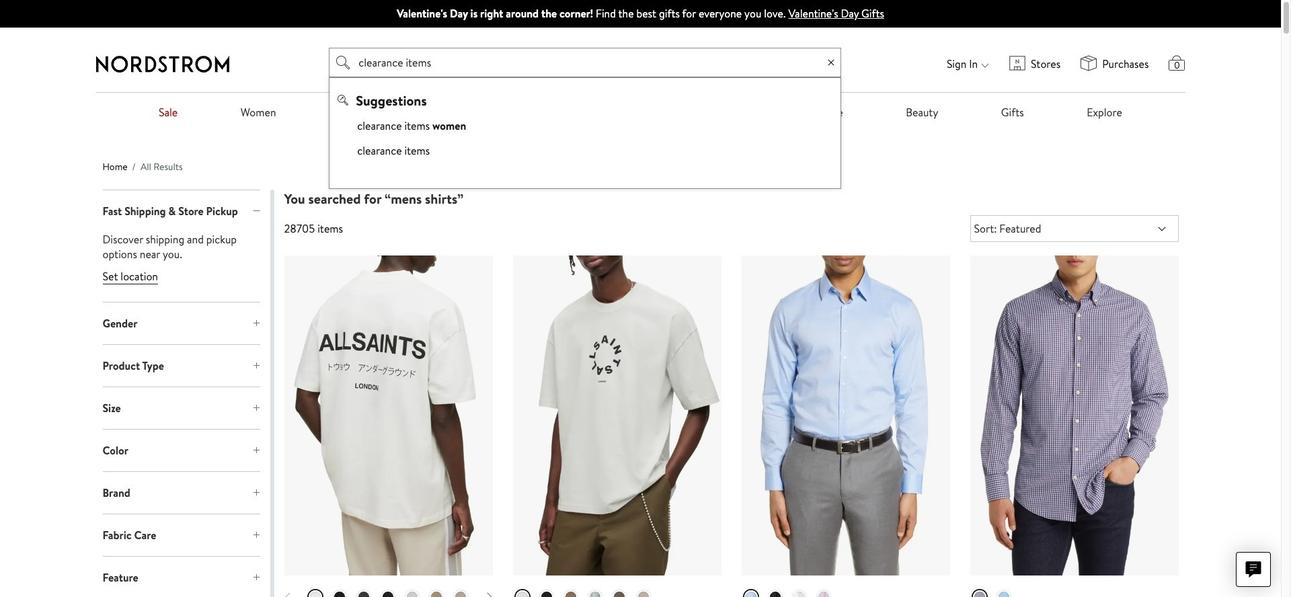 Task type: describe. For each thing, give the bounding box(es) containing it.
2 large maximize image from the top
[[253, 574, 260, 582]]

5 large maximize image from the top
[[253, 532, 260, 540]]

1 large maximize image from the top
[[253, 320, 260, 328]]

4 large maximize image from the top
[[253, 489, 260, 497]]

3 large maximize image from the top
[[253, 447, 260, 455]]

Search for products or brands search field
[[354, 48, 822, 77]]

live chat image
[[1246, 562, 1262, 578]]



Task type: locate. For each thing, give the bounding box(es) containing it.
large search image
[[336, 55, 351, 71]]

Search search field
[[329, 48, 842, 77]]

large minimize image
[[253, 207, 260, 215]]

2 large maximize image from the top
[[253, 404, 260, 412]]

1 vertical spatial large maximize image
[[253, 574, 260, 582]]

large maximize image
[[253, 362, 260, 370], [253, 574, 260, 582]]

nordstrom logo element
[[96, 56, 229, 72]]

large search trending medium image
[[338, 95, 349, 106]]

1 large maximize image from the top
[[253, 362, 260, 370]]

0 vertical spatial large maximize image
[[253, 362, 260, 370]]

large maximize image
[[253, 320, 260, 328], [253, 404, 260, 412], [253, 447, 260, 455], [253, 489, 260, 497], [253, 532, 260, 540]]



